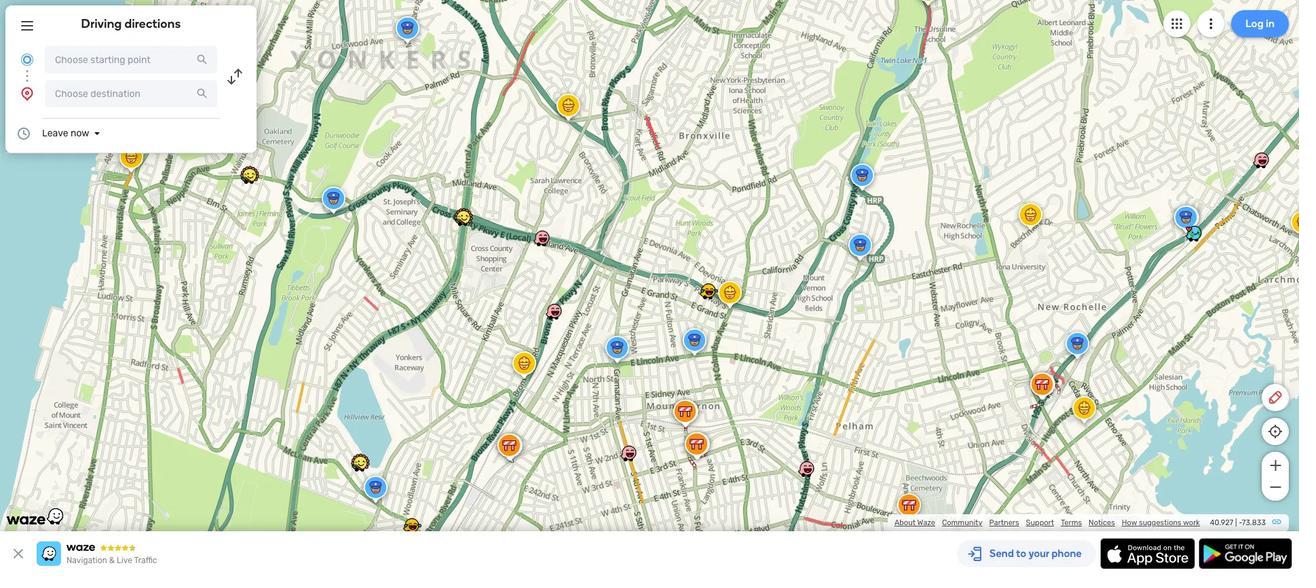 Task type: describe. For each thing, give the bounding box(es) containing it.
community link
[[943, 519, 983, 528]]

work
[[1184, 519, 1201, 528]]

location image
[[19, 86, 35, 102]]

terms link
[[1061, 519, 1082, 528]]

40.927
[[1211, 519, 1234, 528]]

live
[[117, 556, 132, 566]]

pencil image
[[1268, 390, 1284, 406]]

support link
[[1026, 519, 1055, 528]]

about waze link
[[895, 519, 936, 528]]

navigation
[[67, 556, 107, 566]]

driving
[[81, 16, 122, 31]]

73.833
[[1243, 519, 1266, 528]]

leave now
[[42, 128, 89, 139]]

driving directions
[[81, 16, 181, 31]]

leave
[[42, 128, 68, 139]]

x image
[[10, 546, 26, 562]]

&
[[109, 556, 115, 566]]

link image
[[1272, 517, 1283, 528]]

directions
[[125, 16, 181, 31]]

support
[[1026, 519, 1055, 528]]

-
[[1239, 519, 1243, 528]]

how suggestions work link
[[1122, 519, 1201, 528]]

notices link
[[1089, 519, 1116, 528]]

how
[[1122, 519, 1138, 528]]



Task type: vqa. For each thing, say whether or not it's contained in the screenshot.
Choose destination text field
yes



Task type: locate. For each thing, give the bounding box(es) containing it.
waze
[[918, 519, 936, 528]]

|
[[1236, 519, 1238, 528]]

about
[[895, 519, 916, 528]]

current location image
[[19, 52, 35, 68]]

partners
[[990, 519, 1020, 528]]

terms
[[1061, 519, 1082, 528]]

Choose starting point text field
[[45, 46, 217, 73]]

traffic
[[134, 556, 157, 566]]

clock image
[[16, 126, 32, 142]]

zoom out image
[[1267, 479, 1284, 496]]

40.927 | -73.833
[[1211, 519, 1266, 528]]

navigation & live traffic
[[67, 556, 157, 566]]

community
[[943, 519, 983, 528]]

Choose destination text field
[[45, 80, 217, 107]]

notices
[[1089, 519, 1116, 528]]

suggestions
[[1140, 519, 1182, 528]]

about waze community partners support terms notices how suggestions work
[[895, 519, 1201, 528]]

zoom in image
[[1267, 458, 1284, 474]]

partners link
[[990, 519, 1020, 528]]

now
[[71, 128, 89, 139]]



